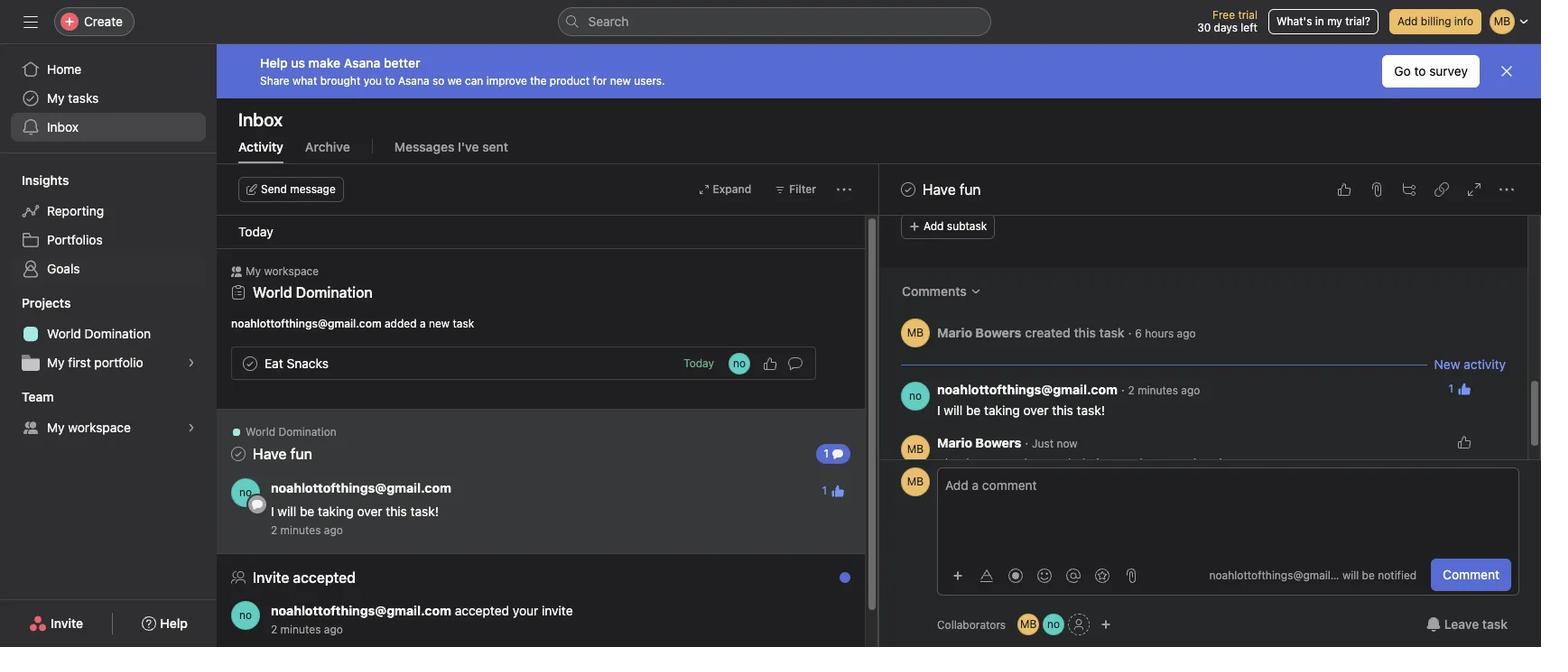 Task type: vqa. For each thing, say whether or not it's contained in the screenshot.
noahlottofthings@gmail…'s Will
yes



Task type: describe. For each thing, give the bounding box(es) containing it.
mario for ·
[[937, 435, 973, 451]]

inbox link
[[11, 113, 206, 142]]

reporting
[[47, 203, 104, 219]]

we
[[448, 74, 462, 87]]

be for noahlottofthings@gmail…
[[1362, 569, 1375, 582]]

noahlottofthings@gmail.com · 2 minutes ago
[[937, 382, 1200, 397]]

0 vertical spatial workspace
[[264, 265, 319, 278]]

be inside noahlottofthings@gmail.com i will be taking over this task! 2 minutes ago
[[300, 504, 314, 519]]

ago inside noahlottofthings@gmail.com · 2 minutes ago
[[1181, 384, 1200, 397]]

noahlottofthings@gmail.com for accepted
[[271, 603, 451, 619]]

hours
[[1145, 326, 1174, 340]]

is
[[1097, 456, 1106, 471]]

home link
[[11, 55, 206, 84]]

appreciated
[[1153, 456, 1223, 471]]

2 vertical spatial ·
[[1025, 435, 1029, 451]]

goals link
[[11, 255, 206, 284]]

world domination inside projects element
[[47, 326, 151, 341]]

new activity
[[1435, 357, 1506, 372]]

to inside help us make asana better share what brought you to asana so we can improve the product for new users.
[[385, 74, 395, 87]]

reporting link
[[11, 197, 206, 226]]

add billing info button
[[1390, 9, 1482, 34]]

taking inside noahlottofthings@gmail.com i will be taking over this task! 2 minutes ago
[[318, 504, 354, 519]]

in
[[1316, 14, 1325, 28]]

0 likes. click to like this task image for have fun
[[1337, 182, 1352, 197]]

my workspace inside teams element
[[47, 420, 131, 435]]

1 horizontal spatial today
[[684, 357, 714, 370]]

send
[[261, 182, 287, 196]]

your inside the have fun "dialog"
[[1039, 456, 1065, 471]]

help us make asana better share what brought you to asana so we can improve the product for new users.
[[260, 55, 665, 87]]

add subtask image
[[1402, 182, 1417, 197]]

2 vertical spatial world domination
[[246, 425, 337, 439]]

main content inside the have fun "dialog"
[[880, 0, 1528, 497]]

expand
[[713, 182, 752, 196]]

will inside noahlottofthings@gmail.com i will be taking over this task! 2 minutes ago
[[278, 504, 296, 519]]

portfolios
[[47, 232, 103, 247]]

noahlottofthings@gmail… will be notified
[[1210, 569, 1417, 582]]

mario bowers link for created
[[937, 325, 1022, 340]]

archive
[[305, 139, 350, 154]]

0 vertical spatial today
[[238, 224, 273, 239]]

help button
[[130, 608, 200, 640]]

bowers for created
[[976, 325, 1022, 340]]

appreciations image
[[1095, 568, 1110, 583]]

first
[[68, 355, 91, 370]]

message
[[290, 182, 336, 196]]

comments button
[[890, 275, 993, 308]]

noahlottofthings@gmail.com added a new task
[[231, 317, 474, 331]]

team
[[22, 389, 54, 405]]

full screen image
[[1467, 182, 1482, 197]]

banner containing help us make asana better
[[217, 44, 1542, 98]]

my workspace link
[[11, 414, 206, 442]]

1 horizontal spatial inbox
[[238, 109, 283, 130]]

world inside projects element
[[47, 326, 81, 341]]

thank you noah, your help is greatly appreciated
[[937, 456, 1223, 471]]

formatting image
[[980, 568, 994, 583]]

portfolio
[[94, 355, 143, 370]]

tasks
[[68, 90, 99, 106]]

can
[[465, 74, 483, 87]]

billing
[[1421, 14, 1452, 28]]

improve
[[486, 74, 527, 87]]

noahlottofthings@gmail.com for added
[[231, 317, 382, 331]]

users.
[[634, 74, 665, 87]]

task for this
[[1100, 325, 1125, 340]]

my first portfolio link
[[11, 349, 206, 377]]

added
[[385, 317, 417, 331]]

subtask
[[947, 219, 987, 233]]

2 inside noahlottofthings@gmail.com i will be taking over this task! 2 minutes ago
[[271, 524, 277, 537]]

my first portfolio
[[47, 355, 143, 370]]

go to survey button
[[1383, 55, 1480, 88]]

2 horizontal spatial ·
[[1128, 325, 1132, 340]]

fun
[[960, 182, 981, 198]]

created
[[1025, 325, 1071, 340]]

sent
[[482, 139, 508, 154]]

1 vertical spatial 1
[[824, 447, 829, 461]]

over inside the have fun "dialog"
[[1024, 403, 1049, 418]]

projects element
[[0, 287, 217, 381]]

my tasks
[[47, 90, 99, 106]]

teams element
[[0, 381, 217, 446]]

dismiss image
[[1500, 64, 1514, 79]]

activity link
[[238, 139, 283, 163]]

snacks
[[287, 355, 329, 371]]

noah,
[[1001, 456, 1036, 471]]

task for new
[[453, 317, 474, 331]]

portfolios link
[[11, 226, 206, 255]]

will for i
[[944, 403, 963, 418]]

1 horizontal spatial 1 button
[[1443, 377, 1477, 402]]

free trial 30 days left
[[1198, 8, 1258, 34]]

2 inside noahlottofthings@gmail.com · 2 minutes ago
[[1128, 384, 1135, 397]]

you inside the have fun "dialog"
[[977, 456, 998, 471]]

help for help us make asana better share what brought you to asana so we can improve the product for new users.
[[260, 55, 288, 70]]

noahlottofthings@gmail.com for i
[[271, 480, 451, 496]]

left
[[1241, 21, 1258, 34]]

add or remove collaborators image
[[1101, 619, 1112, 630]]

copy task link image
[[1435, 182, 1449, 197]]

help for help
[[160, 616, 188, 631]]

send message button
[[238, 177, 344, 202]]

you inside help us make asana better share what brought you to asana so we can improve the product for new users.
[[364, 74, 382, 87]]

taking inside the have fun "dialog"
[[984, 403, 1020, 418]]

task inside button
[[1483, 617, 1508, 632]]

i've
[[458, 139, 479, 154]]

what's in my trial?
[[1277, 14, 1371, 28]]

0 horizontal spatial 1 button
[[817, 479, 851, 504]]

add for add subtask
[[924, 219, 944, 233]]

noahlottofthings@gmail…
[[1210, 569, 1340, 582]]

task! inside noahlottofthings@gmail.com i will be taking over this task! 2 minutes ago
[[411, 504, 439, 519]]

asana better
[[344, 55, 420, 70]]

1 vertical spatial world domination link
[[11, 320, 206, 349]]

free
[[1213, 8, 1235, 22]]

will for noahlottofthings@gmail…
[[1343, 569, 1359, 582]]

ago inside noahlottofthings@gmail.com i will be taking over this task! 2 minutes ago
[[324, 524, 343, 537]]

what's in my trial? button
[[1269, 9, 1379, 34]]

1 vertical spatial new
[[429, 317, 450, 331]]

attachments: add a file to this task, have fun image
[[1370, 182, 1384, 197]]

leftcount image
[[833, 449, 843, 460]]

2 vertical spatial domination
[[279, 425, 337, 439]]

leave task button
[[1415, 609, 1520, 641]]

have fun
[[923, 182, 981, 198]]

comment
[[1443, 567, 1500, 582]]

eat
[[265, 355, 283, 371]]

search
[[588, 14, 629, 29]]

trial?
[[1346, 14, 1371, 28]]

insights element
[[0, 164, 217, 287]]

invite
[[51, 616, 83, 631]]

1 archive notification image from the top
[[831, 431, 845, 445]]

insert an object image
[[953, 570, 964, 581]]

comments
[[902, 284, 967, 299]]

brought
[[320, 74, 361, 87]]

invite accepted
[[253, 570, 356, 586]]

0 likes. click to like this task image
[[763, 356, 778, 371]]

i inside the have fun "dialog"
[[937, 403, 941, 418]]

have
[[923, 182, 956, 198]]

0 vertical spatial world
[[253, 284, 292, 301]]

just
[[1032, 437, 1054, 451]]

i inside noahlottofthings@gmail.com i will be taking over this task! 2 minutes ago
[[271, 504, 274, 519]]

activity
[[238, 139, 283, 154]]

go to survey
[[1395, 63, 1468, 79]]

trial
[[1238, 8, 1258, 22]]

search list box
[[558, 7, 991, 36]]

filter
[[790, 182, 816, 196]]

domination inside projects element
[[85, 326, 151, 341]]

goals
[[47, 261, 80, 276]]

bowers for ·
[[976, 435, 1022, 451]]



Task type: locate. For each thing, give the bounding box(es) containing it.
mario bowers created this task · 6 hours ago
[[937, 325, 1196, 340]]

1 horizontal spatial over
[[1024, 403, 1049, 418]]

1 vertical spatial taking
[[318, 504, 354, 519]]

have fun dialog
[[880, 0, 1542, 647]]

domination up portfolio
[[85, 326, 151, 341]]

i up thank
[[937, 403, 941, 418]]

activity
[[1464, 357, 1506, 372]]

see details, my workspace image
[[186, 423, 197, 433]]

2 vertical spatial will
[[1343, 569, 1359, 582]]

world up first at bottom left
[[47, 326, 81, 341]]

minutes up the invite accepted
[[280, 524, 321, 537]]

help
[[1068, 456, 1093, 471]]

my down team at the bottom left
[[47, 420, 65, 435]]

0 horizontal spatial help
[[160, 616, 188, 631]]

will left notified
[[1343, 569, 1359, 582]]

my left first at bottom left
[[47, 355, 65, 370]]

1 vertical spatial world domination
[[47, 326, 151, 341]]

1 vertical spatial help
[[160, 616, 188, 631]]

· left 6
[[1128, 325, 1132, 340]]

minutes inside noahlottofthings@gmail.com i will be taking over this task! 2 minutes ago
[[280, 524, 321, 537]]

my inside global element
[[47, 90, 65, 106]]

0 vertical spatial 1
[[1449, 382, 1454, 396]]

1 horizontal spatial your
[[1039, 456, 1065, 471]]

ago down the invite accepted
[[324, 623, 343, 637]]

noahlottofthings@gmail.com link for invite accepted
[[271, 603, 451, 619]]

completed image
[[239, 353, 261, 374]]

today button
[[684, 357, 714, 370]]

0 horizontal spatial your
[[513, 603, 538, 619]]

0 horizontal spatial inbox
[[47, 119, 79, 135]]

inbox up activity
[[238, 109, 283, 130]]

noahlottofthings@gmail.com i will be taking over this task! 2 minutes ago
[[271, 480, 451, 537]]

help inside dropdown button
[[160, 616, 188, 631]]

my workspace down send message button
[[246, 265, 319, 278]]

minutes down hours
[[1138, 384, 1178, 397]]

world domination link up the noahlottofthings@gmail.com added a new task
[[253, 284, 373, 301]]

the
[[530, 74, 547, 87]]

make
[[308, 55, 341, 70]]

1 horizontal spatial new
[[610, 74, 631, 87]]

0 horizontal spatial over
[[357, 504, 382, 519]]

1 horizontal spatial world domination link
[[253, 284, 373, 301]]

0 vertical spatial ·
[[1128, 325, 1132, 340]]

noahlottofthings@gmail.com down the invite accepted
[[271, 603, 451, 619]]

30
[[1198, 21, 1211, 34]]

world up eat
[[253, 284, 292, 301]]

new right for
[[610, 74, 631, 87]]

ago up the invite accepted
[[324, 524, 343, 537]]

so
[[433, 74, 445, 87]]

2 horizontal spatial task
[[1483, 617, 1508, 632]]

asana
[[398, 74, 429, 87]]

messages
[[394, 139, 455, 154]]

0 vertical spatial task!
[[1077, 403, 1105, 418]]

task right leave
[[1483, 617, 1508, 632]]

0 horizontal spatial taking
[[318, 504, 354, 519]]

noahlottofthings@gmail.com link for world domination
[[271, 480, 451, 496]]

· left just
[[1025, 435, 1029, 451]]

now
[[1057, 437, 1078, 451]]

to right go
[[1415, 63, 1426, 79]]

0 horizontal spatial ·
[[1025, 435, 1029, 451]]

1 vertical spatial ·
[[1121, 382, 1125, 397]]

over inside noahlottofthings@gmail.com i will be taking over this task! 2 minutes ago
[[357, 504, 382, 519]]

1 horizontal spatial 0 likes. click to like this task image
[[1458, 435, 1472, 450]]

banner
[[217, 44, 1542, 98]]

add billing info
[[1398, 14, 1474, 28]]

6
[[1135, 326, 1142, 340]]

add left billing
[[1398, 14, 1418, 28]]

1 horizontal spatial will
[[944, 403, 963, 418]]

1 button down new activity
[[1443, 377, 1477, 402]]

noahlottofthings@gmail.com inside noahlottofthings@gmail.com accepted your invite 2 minutes ago
[[271, 603, 451, 619]]

attach a file or paste an image image
[[1124, 568, 1139, 583]]

help inside help us make asana better share what brought you to asana so we can improve the product for new users.
[[260, 55, 288, 70]]

0 horizontal spatial task
[[453, 317, 474, 331]]

2 archive notification image from the top
[[831, 575, 845, 590]]

no inside main content
[[909, 389, 922, 403]]

eat snacks
[[265, 355, 329, 371]]

mario down comments dropdown button
[[937, 325, 973, 340]]

task
[[453, 317, 474, 331], [1100, 325, 1125, 340], [1483, 617, 1508, 632]]

2 vertical spatial 1
[[822, 484, 827, 498]]

world up have fun
[[246, 425, 276, 439]]

more actions image
[[837, 182, 852, 197]]

1 mario from the top
[[937, 325, 973, 340]]

Completed checkbox
[[898, 179, 919, 200]]

to inside go to survey button
[[1415, 63, 1426, 79]]

toolbar
[[945, 562, 1144, 588]]

to down asana better
[[385, 74, 395, 87]]

1 vertical spatial noahlottofthings@gmail.com link
[[271, 480, 451, 496]]

noahlottofthings@gmail.com for ·
[[937, 382, 1118, 397]]

greatly
[[1110, 456, 1150, 471]]

1 vertical spatial add
[[924, 219, 944, 233]]

0 horizontal spatial workspace
[[68, 420, 131, 435]]

notified
[[1378, 569, 1417, 582]]

1 mario bowers link from the top
[[937, 325, 1022, 340]]

messages i've sent
[[394, 139, 508, 154]]

record a video image
[[1009, 568, 1023, 583]]

share
[[260, 74, 289, 87]]

be left notified
[[1362, 569, 1375, 582]]

emoji image
[[1038, 568, 1052, 583]]

1 horizontal spatial task!
[[1077, 403, 1105, 418]]

1 inside main content
[[1449, 382, 1454, 396]]

be down have fun
[[300, 504, 314, 519]]

1 vertical spatial minutes
[[280, 524, 321, 537]]

0 vertical spatial 1 button
[[1443, 377, 1477, 402]]

task! inside main content
[[1077, 403, 1105, 418]]

0 vertical spatial help
[[260, 55, 288, 70]]

0 vertical spatial will
[[944, 403, 963, 418]]

0 vertical spatial i
[[937, 403, 941, 418]]

noahlottofthings@gmail.com link down the invite accepted
[[271, 603, 451, 619]]

messages i've sent link
[[394, 139, 508, 163]]

inbox inside global element
[[47, 119, 79, 135]]

1 horizontal spatial taking
[[984, 403, 1020, 418]]

0 horizontal spatial be
[[300, 504, 314, 519]]

mario bowers link for ·
[[937, 435, 1022, 451]]

be inside main content
[[966, 403, 981, 418]]

archive notification image
[[831, 431, 845, 445], [831, 575, 845, 590]]

2 horizontal spatial will
[[1343, 569, 1359, 582]]

0 vertical spatial taking
[[984, 403, 1020, 418]]

for
[[593, 74, 607, 87]]

1 horizontal spatial task
[[1100, 325, 1125, 340]]

completed image
[[898, 179, 919, 200]]

1 horizontal spatial to
[[1415, 63, 1426, 79]]

main content
[[880, 0, 1528, 497]]

this
[[1074, 325, 1096, 340], [1052, 403, 1074, 418], [386, 504, 407, 519]]

no
[[733, 356, 746, 370], [909, 389, 922, 403], [239, 486, 252, 499], [239, 609, 252, 622], [1048, 618, 1060, 631]]

1 horizontal spatial my workspace
[[246, 265, 319, 278]]

you down asana better
[[364, 74, 382, 87]]

0 likes. click to like this task image left attachments: add a file to this task, have fun image
[[1337, 182, 1352, 197]]

taking up mario bowers · just now
[[984, 403, 1020, 418]]

domination up the noahlottofthings@gmail.com added a new task
[[296, 284, 373, 301]]

0 horizontal spatial you
[[364, 74, 382, 87]]

minutes down the invite accepted
[[280, 623, 321, 637]]

0 vertical spatial this
[[1074, 325, 1096, 340]]

noahlottofthings@gmail.com link
[[937, 382, 1118, 397], [271, 480, 451, 496], [271, 603, 451, 619]]

my down send
[[246, 265, 261, 278]]

you down mario bowers · just now
[[977, 456, 998, 471]]

2 mario from the top
[[937, 435, 973, 451]]

projects button
[[0, 293, 71, 314]]

1 vertical spatial will
[[278, 504, 296, 519]]

1 bowers from the top
[[976, 325, 1022, 340]]

2 up greatly
[[1128, 384, 1135, 397]]

1 vertical spatial be
[[300, 504, 314, 519]]

0 vertical spatial world domination
[[253, 284, 373, 301]]

add to bookmarks image
[[802, 431, 816, 445]]

2 bowers from the top
[[976, 435, 1022, 451]]

bowers up noah,
[[976, 435, 1022, 451]]

invite button
[[17, 608, 95, 640]]

insights
[[22, 172, 69, 188]]

this inside noahlottofthings@gmail.com i will be taking over this task! 2 minutes ago
[[386, 504, 407, 519]]

send message
[[261, 182, 336, 196]]

minutes
[[1138, 384, 1178, 397], [280, 524, 321, 537], [280, 623, 321, 637]]

1 vertical spatial 2
[[271, 524, 277, 537]]

add inside the have fun "dialog"
[[924, 219, 944, 233]]

0 vertical spatial archive notification image
[[831, 431, 845, 445]]

bowers
[[976, 325, 1022, 340], [976, 435, 1022, 451]]

1 horizontal spatial add
[[1398, 14, 1418, 28]]

my workspace
[[246, 265, 319, 278], [47, 420, 131, 435]]

2 horizontal spatial this
[[1074, 325, 1096, 340]]

0 vertical spatial domination
[[296, 284, 373, 301]]

my for my first portfolio link
[[47, 355, 65, 370]]

new
[[1435, 357, 1461, 372]]

you
[[364, 74, 382, 87], [977, 456, 998, 471]]

noahlottofthings@gmail.com
[[231, 317, 382, 331], [937, 382, 1118, 397], [271, 480, 451, 496], [271, 603, 451, 619]]

noahlottofthings@gmail.com up snacks
[[231, 317, 382, 331]]

ago inside noahlottofthings@gmail.com accepted your invite 2 minutes ago
[[324, 623, 343, 637]]

ago right hours
[[1177, 326, 1196, 340]]

1 horizontal spatial ·
[[1121, 382, 1125, 397]]

world domination link
[[253, 284, 373, 301], [11, 320, 206, 349]]

2 vertical spatial minutes
[[280, 623, 321, 637]]

0 vertical spatial noahlottofthings@gmail.com link
[[937, 382, 1118, 397]]

workspace inside teams element
[[68, 420, 131, 435]]

will up thank
[[944, 403, 963, 418]]

product
[[550, 74, 590, 87]]

noahlottofthings@gmail.com link down have fun
[[271, 480, 451, 496]]

will down have fun
[[278, 504, 296, 519]]

1 vertical spatial task!
[[411, 504, 439, 519]]

what's
[[1277, 14, 1313, 28]]

1 button down leftcount image
[[817, 479, 851, 504]]

2 vertical spatial 2
[[271, 623, 277, 637]]

inbox down 'my tasks' on the left
[[47, 119, 79, 135]]

help
[[260, 55, 288, 70], [160, 616, 188, 631]]

expand button
[[690, 177, 760, 202]]

0 vertical spatial minutes
[[1138, 384, 1178, 397]]

mario bowers · just now
[[937, 435, 1078, 451]]

workspace up the noahlottofthings@gmail.com added a new task
[[264, 265, 319, 278]]

minutes inside noahlottofthings@gmail.com · 2 minutes ago
[[1138, 384, 1178, 397]]

hide sidebar image
[[23, 14, 38, 29]]

mario up thank
[[937, 435, 973, 451]]

noahlottofthings@gmail.com up i will be taking over this task!
[[937, 382, 1118, 397]]

0 horizontal spatial this
[[386, 504, 407, 519]]

1 horizontal spatial i
[[937, 403, 941, 418]]

minutes inside noahlottofthings@gmail.com accepted your invite 2 minutes ago
[[280, 623, 321, 637]]

world domination link up portfolio
[[11, 320, 206, 349]]

1 vertical spatial mario bowers link
[[937, 435, 1022, 451]]

0 vertical spatial mario
[[937, 325, 973, 340]]

world domination up the my first portfolio
[[47, 326, 151, 341]]

your left invite
[[513, 603, 538, 619]]

global element
[[0, 44, 217, 153]]

0 likes. click to like this task image
[[1337, 182, 1352, 197], [1458, 435, 1472, 450]]

world domination
[[253, 284, 373, 301], [47, 326, 151, 341], [246, 425, 337, 439]]

leave task
[[1445, 617, 1508, 632]]

today left 0 likes. click to like this task image
[[684, 357, 714, 370]]

2 horizontal spatial be
[[1362, 569, 1375, 582]]

· up greatly
[[1121, 382, 1125, 397]]

0 vertical spatial add
[[1398, 14, 1418, 28]]

2 vertical spatial be
[[1362, 569, 1375, 582]]

accepted
[[455, 603, 509, 619]]

will
[[944, 403, 963, 418], [278, 504, 296, 519], [1343, 569, 1359, 582]]

my for my workspace link
[[47, 420, 65, 435]]

1 vertical spatial bowers
[[976, 435, 1022, 451]]

domination
[[296, 284, 373, 301], [85, 326, 151, 341], [279, 425, 337, 439]]

my inside projects element
[[47, 355, 65, 370]]

team button
[[0, 388, 54, 406]]

1 vertical spatial today
[[684, 357, 714, 370]]

noahlottofthings@gmail.com down have fun
[[271, 480, 451, 496]]

i will be taking over this task!
[[937, 403, 1105, 418]]

your
[[1039, 456, 1065, 471], [513, 603, 538, 619]]

0 horizontal spatial today
[[238, 224, 273, 239]]

1 horizontal spatial be
[[966, 403, 981, 418]]

0 vertical spatial bowers
[[976, 325, 1022, 340]]

0 vertical spatial you
[[364, 74, 382, 87]]

info
[[1455, 14, 1474, 28]]

my for my tasks link
[[47, 90, 65, 106]]

your inside noahlottofthings@gmail.com accepted your invite 2 minutes ago
[[513, 603, 538, 619]]

be for i
[[966, 403, 981, 418]]

noahlottofthings@gmail.com accepted your invite 2 minutes ago
[[271, 603, 573, 637]]

1 vertical spatial mario
[[937, 435, 973, 451]]

new right "a"
[[429, 317, 450, 331]]

2 up the invite accepted
[[271, 524, 277, 537]]

projects
[[22, 295, 71, 311]]

1 horizontal spatial workspace
[[264, 265, 319, 278]]

0 horizontal spatial world domination link
[[11, 320, 206, 349]]

world domination up the noahlottofthings@gmail.com added a new task
[[253, 284, 373, 301]]

0 likes. click to like this task image for ·
[[1458, 435, 1472, 450]]

a
[[420, 317, 426, 331]]

my workspace down team at the bottom left
[[47, 420, 131, 435]]

new inside help us make asana better share what brought you to asana so we can improve the product for new users.
[[610, 74, 631, 87]]

1 horizontal spatial you
[[977, 456, 998, 471]]

0 horizontal spatial i
[[271, 504, 274, 519]]

0 horizontal spatial will
[[278, 504, 296, 519]]

add subtask
[[924, 219, 987, 233]]

domination up have fun
[[279, 425, 337, 439]]

0 comments image
[[788, 356, 803, 371]]

mario for created
[[937, 325, 973, 340]]

home
[[47, 61, 82, 77]]

1 vertical spatial domination
[[85, 326, 151, 341]]

taking up the invite accepted
[[318, 504, 354, 519]]

0 likes. click to like this task image down new activity
[[1458, 435, 1472, 450]]

Completed checkbox
[[239, 353, 261, 374]]

ago up appreciated
[[1181, 384, 1200, 397]]

1 vertical spatial over
[[357, 504, 382, 519]]

at mention image
[[1067, 568, 1081, 583]]

ago inside mario bowers created this task · 6 hours ago
[[1177, 326, 1196, 340]]

today down send
[[238, 224, 273, 239]]

will inside main content
[[944, 403, 963, 418]]

add left subtask
[[924, 219, 944, 233]]

1 vertical spatial this
[[1052, 403, 1074, 418]]

archive link
[[305, 139, 350, 163]]

add subtask button
[[901, 214, 995, 239]]

1
[[1449, 382, 1454, 396], [824, 447, 829, 461], [822, 484, 827, 498]]

·
[[1128, 325, 1132, 340], [1121, 382, 1125, 397], [1025, 435, 1029, 451]]

inbox
[[238, 109, 283, 130], [47, 119, 79, 135]]

0 horizontal spatial my workspace
[[47, 420, 131, 435]]

2 vertical spatial world
[[246, 425, 276, 439]]

1 vertical spatial i
[[271, 504, 274, 519]]

collaborators
[[937, 618, 1006, 632]]

your down just
[[1039, 456, 1065, 471]]

mario bowers link down comments dropdown button
[[937, 325, 1022, 340]]

2 vertical spatial noahlottofthings@gmail.com link
[[271, 603, 451, 619]]

create button
[[54, 7, 135, 36]]

task left 6
[[1100, 325, 1125, 340]]

noahlottofthings@gmail.com inside main content
[[937, 382, 1118, 397]]

workspace down the my first portfolio
[[68, 420, 131, 435]]

search button
[[558, 7, 991, 36]]

thank
[[937, 456, 973, 471]]

0 vertical spatial be
[[966, 403, 981, 418]]

mario bowers link
[[937, 325, 1022, 340], [937, 435, 1022, 451]]

mario bowers link up thank
[[937, 435, 1022, 451]]

add for add billing info
[[1398, 14, 1418, 28]]

2 down the invite accepted
[[271, 623, 277, 637]]

my inside teams element
[[47, 420, 65, 435]]

1 vertical spatial workspace
[[68, 420, 131, 435]]

main content containing comments
[[880, 0, 1528, 497]]

toolbar inside the have fun "dialog"
[[945, 562, 1144, 588]]

2 inside noahlottofthings@gmail.com accepted your invite 2 minutes ago
[[271, 623, 277, 637]]

bowers left created
[[976, 325, 1022, 340]]

i
[[937, 403, 941, 418], [271, 504, 274, 519]]

world domination up have fun
[[246, 425, 337, 439]]

0 vertical spatial world domination link
[[253, 284, 373, 301]]

my left tasks
[[47, 90, 65, 106]]

0 vertical spatial new
[[610, 74, 631, 87]]

be up mario bowers · just now
[[966, 403, 981, 418]]

insights button
[[0, 172, 69, 190]]

noahlottofthings@gmail.com link up i will be taking over this task!
[[937, 382, 1118, 397]]

leave
[[1445, 617, 1479, 632]]

task right "a"
[[453, 317, 474, 331]]

more actions for this task image
[[1500, 182, 1514, 197]]

1 vertical spatial your
[[513, 603, 538, 619]]

us
[[291, 55, 305, 70]]

2 mario bowers link from the top
[[937, 435, 1022, 451]]

0 vertical spatial my workspace
[[246, 265, 319, 278]]

i down have fun
[[271, 504, 274, 519]]

mb
[[907, 326, 924, 340], [907, 442, 924, 456], [907, 475, 924, 489], [1020, 618, 1037, 631]]

0 vertical spatial 0 likes. click to like this task image
[[1337, 182, 1352, 197]]

noahlottofthings@gmail.com link inside main content
[[937, 382, 1118, 397]]

see details, my first portfolio image
[[186, 358, 197, 368]]

0 horizontal spatial to
[[385, 74, 395, 87]]

world
[[253, 284, 292, 301], [47, 326, 81, 341], [246, 425, 276, 439]]



